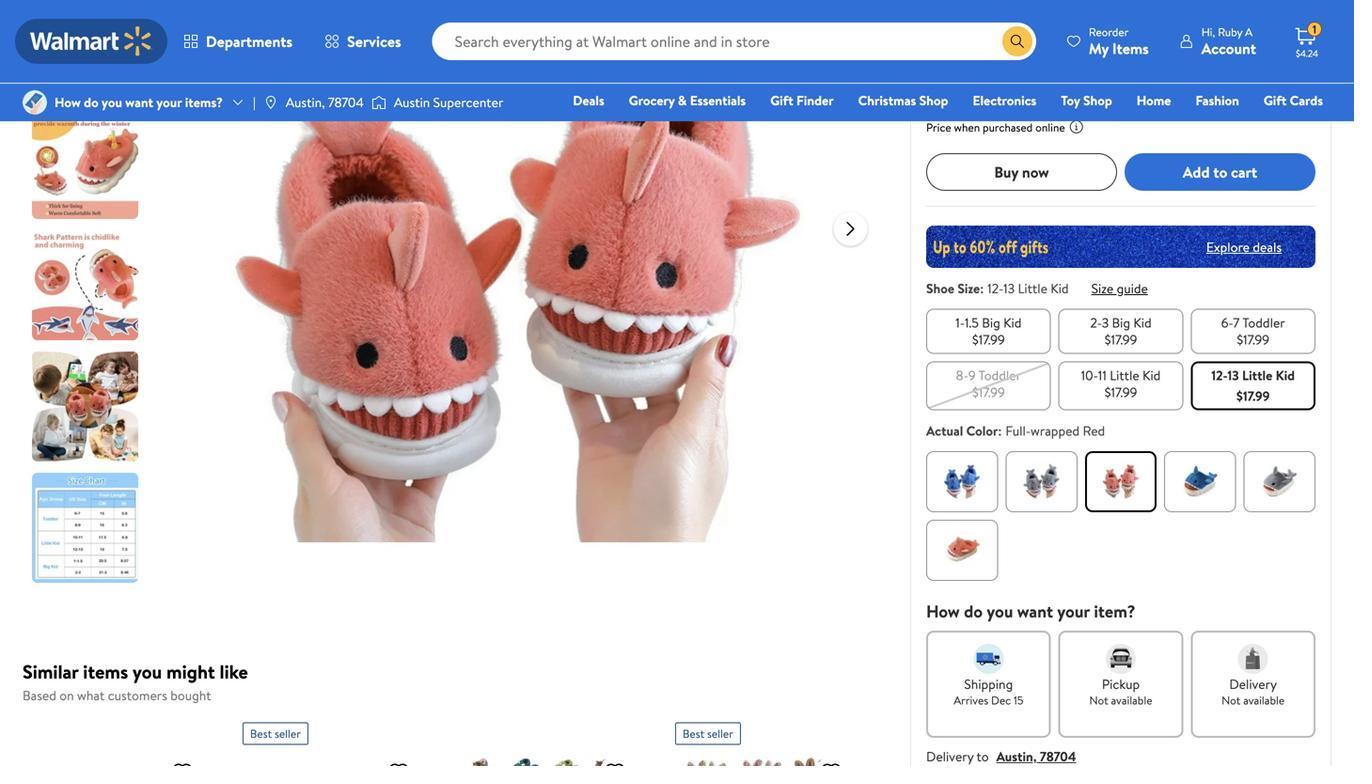 Task type: vqa. For each thing, say whether or not it's contained in the screenshot.
the Gift related to Gift Finder
no



Task type: describe. For each thing, give the bounding box(es) containing it.
add
[[1183, 162, 1210, 182]]

kid for 12-13 little kid $17.99
[[1276, 366, 1295, 385]]

drecage toddler boys girls cute shark slippers kids non-slip fuzzy house bedroom slippers - image 5 of 5 image
[[32, 473, 142, 583]]

reorder my items
[[1089, 24, 1149, 59]]

electronics
[[973, 91, 1037, 110]]

cards
[[1290, 91, 1323, 110]]

do for how do you want your items?
[[84, 93, 98, 111]]

Search search field
[[432, 23, 1036, 60]]

your for items?
[[156, 93, 182, 111]]

drecage toddler boys girls cute shark slippers kids non-slip fuzzy house bedroom slippers (5.0) 1 review
[[926, 0, 1311, 61]]

add to cart
[[1183, 162, 1257, 182]]

0 horizontal spatial little
[[1018, 279, 1048, 298]]

now
[[1022, 162, 1049, 182]]

similar items you might like based on what customers bought
[[23, 659, 248, 705]]

actual color : full-wrapped red
[[926, 422, 1105, 440]]

drecage toddler boys girls cute shark slippers kids non-slip fuzzy house bedroom slippers - image 1 of 5 image
[[32, 0, 142, 98]]

you for how do you want your items?
[[102, 93, 122, 111]]

add to favorites list, sogetch toddler kids girls cute bunny slippers winter fuzzy warm soft bedroom house indoor shoes image
[[820, 760, 843, 766]]

to for add
[[1213, 162, 1227, 182]]

red
[[1083, 422, 1105, 440]]

fuzzy
[[1042, 14, 1087, 40]]

$17.99 inside 2-3 big kid $17.99
[[1105, 331, 1137, 349]]

seller for vonmay toddler slippers non-slip velcro house shoes image
[[275, 726, 301, 742]]

$17.99 inside 6-7 toddler $17.99
[[1237, 331, 1270, 349]]

on
[[60, 686, 74, 705]]

austin, 78704 button
[[996, 748, 1076, 766]]

available for pickup
[[1111, 693, 1152, 709]]

austin supercenter
[[394, 93, 503, 111]]

explore deals
[[1206, 238, 1282, 256]]

home
[[1137, 91, 1171, 110]]

slip
[[1008, 14, 1038, 40]]

vonmay toddler slippers non-slip velcro house shoes image
[[243, 753, 418, 766]]

services button
[[309, 19, 417, 64]]

reorder
[[1089, 24, 1129, 40]]

walmart+ link
[[1259, 117, 1332, 137]]

a
[[1245, 24, 1253, 40]]

next media item image
[[839, 218, 862, 240]]

Walmart Site-Wide search field
[[432, 23, 1036, 60]]

gift finder
[[770, 91, 834, 110]]

to for delivery
[[977, 748, 989, 766]]

essentials
[[690, 91, 746, 110]]

drecage toddler boys girls cute shark slippers kids non-slip fuzzy house bedroom slippers - image 2 of 5 image
[[32, 109, 142, 219]]

buy now button
[[926, 153, 1117, 191]]

electronics link
[[964, 90, 1045, 110]]

shipping arrives dec 15
[[954, 675, 1024, 709]]

registry link
[[1098, 117, 1163, 137]]

2-
[[1090, 314, 1102, 332]]

not for delivery
[[1222, 693, 1241, 709]]

intent image for delivery image
[[1238, 644, 1268, 674]]

9
[[969, 366, 976, 385]]

gift for cards
[[1264, 91, 1287, 110]]

do for how do you want your item?
[[964, 600, 983, 623]]

buy now
[[994, 162, 1049, 182]]

delivery for to
[[926, 748, 974, 766]]

13 inside 12-13 little kid $17.99
[[1228, 366, 1239, 385]]

(5.0)
[[986, 45, 1009, 61]]

might
[[166, 659, 215, 685]]

10-11 little kid $17.99
[[1081, 366, 1161, 402]]

explore deals link
[[1199, 230, 1289, 264]]

registry
[[1107, 118, 1155, 136]]

6-7 toddler $17.99
[[1221, 314, 1285, 349]]

price
[[926, 119, 951, 135]]

pickup
[[1102, 675, 1140, 694]]

delivery to austin, 78704
[[926, 748, 1076, 766]]

size guide button
[[1091, 279, 1148, 298]]

explore
[[1206, 238, 1250, 256]]

1 vertical spatial austin,
[[996, 748, 1037, 766]]

shoe
[[926, 279, 954, 298]]

1 inside drecage toddler boys girls cute shark slippers kids non-slip fuzzy house bedroom slippers (5.0) 1 review
[[1012, 45, 1016, 61]]

grocery & essentials
[[629, 91, 746, 110]]

online
[[1035, 119, 1065, 135]]

you for how do you want your item?
[[987, 600, 1013, 623]]

8-9 toddler $17.99
[[956, 366, 1021, 402]]

1 horizontal spatial 1
[[1313, 21, 1317, 37]]

guide
[[1117, 279, 1148, 298]]

drecage toddler boys girls cute shark slippers kids non-slip fuzzy house bedroom slippers - image 4 of 5 image
[[32, 352, 142, 462]]

1.5
[[965, 314, 979, 332]]

10-
[[1081, 366, 1098, 385]]

toy
[[1061, 91, 1080, 110]]

gift cards registry
[[1107, 91, 1323, 136]]

add to cart button
[[1125, 153, 1316, 191]]

shop for christmas shop
[[919, 91, 948, 110]]

toy shop
[[1061, 91, 1112, 110]]

toddler for 6-7 toddler $17.99
[[1243, 314, 1285, 332]]

pickup not available
[[1089, 675, 1152, 709]]

grocery & essentials link
[[620, 90, 754, 110]]

7
[[1233, 314, 1240, 332]]

house
[[1091, 14, 1143, 40]]

shoe size : 12-13 little kid
[[926, 279, 1069, 298]]

seller for the sogetch toddler kids girls cute bunny slippers winter fuzzy warm soft bedroom house indoor shoes image at the bottom of the page
[[707, 726, 733, 742]]

actual color list
[[923, 448, 1319, 585]]

$4.24
[[1296, 47, 1318, 60]]

full-
[[1006, 422, 1031, 440]]

price when purchased online
[[926, 119, 1065, 135]]

available for delivery
[[1243, 693, 1285, 709]]

1 review link
[[1009, 45, 1051, 61]]

like
[[220, 659, 248, 685]]

how do you want your items?
[[55, 93, 223, 111]]

item?
[[1094, 600, 1136, 623]]

fashion
[[1196, 91, 1239, 110]]

not for pickup
[[1089, 693, 1108, 709]]

color
[[966, 422, 998, 440]]

walmart+
[[1267, 118, 1323, 136]]

when
[[954, 119, 980, 135]]

|
[[253, 93, 256, 111]]

want for items?
[[125, 93, 153, 111]]

2-3 big kid $17.99
[[1090, 314, 1152, 349]]

legal information image
[[1069, 119, 1084, 134]]

want for item?
[[1017, 600, 1053, 623]]

customers
[[108, 686, 167, 705]]

actual
[[926, 422, 963, 440]]

$17.99 inside 10-11 little kid $17.99
[[1105, 383, 1137, 402]]

how for how do you want your item?
[[926, 600, 960, 623]]



Task type: locate. For each thing, give the bounding box(es) containing it.
grocery
[[629, 91, 675, 110]]

delivery down arrives
[[926, 748, 974, 766]]

kid left the size guide button
[[1051, 279, 1069, 298]]

1 vertical spatial you
[[987, 600, 1013, 623]]

kid right the 11
[[1143, 366, 1161, 385]]

1 product group from the left
[[243, 715, 418, 766]]

0 vertical spatial 13
[[1003, 279, 1015, 298]]

kids
[[926, 14, 962, 40]]

kid for 2-3 big kid $17.99
[[1134, 314, 1152, 332]]

2 vertical spatial you
[[133, 659, 162, 685]]

little inside 10-11 little kid $17.99
[[1110, 366, 1139, 385]]

want left the item?
[[1017, 600, 1053, 623]]

1 up $4.24
[[1313, 21, 1317, 37]]

toddler up slip
[[999, 0, 1060, 12]]

you inside the similar items you might like based on what customers bought
[[133, 659, 162, 685]]

1 gift from the left
[[770, 91, 793, 110]]

big inside 1-1.5 big kid $17.99
[[982, 314, 1000, 332]]

available inside pickup not available
[[1111, 693, 1152, 709]]

do up intent image for shipping
[[964, 600, 983, 623]]

big right 3 on the top right of page
[[1112, 314, 1130, 332]]

$17.99 right 1-
[[972, 331, 1005, 349]]

add to favorites list, drecage toddler boys cute lion slippers kids slip-on soft warm fuzzy house indoor shoes image
[[604, 760, 626, 766]]

best
[[250, 726, 272, 742], [683, 726, 704, 742]]

buy
[[994, 162, 1018, 182]]

available down intent image for delivery
[[1243, 693, 1285, 709]]

product group
[[243, 715, 418, 766], [675, 715, 850, 766]]

1-1.5 big kid $17.99
[[956, 314, 1022, 349]]

1 horizontal spatial 12-
[[1211, 366, 1228, 385]]

available down intent image for pickup
[[1111, 693, 1152, 709]]

1 vertical spatial do
[[964, 600, 983, 623]]

boys
[[1065, 0, 1103, 12]]

1 shop from the left
[[919, 91, 948, 110]]

walmart image
[[30, 26, 152, 56]]

big right 1.5
[[982, 314, 1000, 332]]

: for color
[[998, 422, 1002, 440]]

your left items?
[[156, 93, 182, 111]]

0 horizontal spatial 12-
[[988, 279, 1004, 298]]

size guide
[[1091, 279, 1148, 298]]

shark
[[1194, 0, 1241, 12]]

similar
[[23, 659, 79, 685]]

gift finder link
[[762, 90, 842, 110]]

not inside pickup not available
[[1089, 693, 1108, 709]]

toddler right 9 on the right of the page
[[979, 366, 1021, 385]]

seller up the sogetch toddler kids girls cute bunny slippers winter fuzzy warm soft bedroom house indoor shoes image at the bottom of the page
[[707, 726, 733, 742]]

 image down walmart "image"
[[23, 90, 47, 115]]

girls
[[1108, 0, 1146, 12]]

1 horizontal spatial best
[[683, 726, 704, 742]]

2 gift from the left
[[1264, 91, 1287, 110]]

not down intent image for pickup
[[1089, 693, 1108, 709]]

one
[[1179, 118, 1207, 136]]

0 vertical spatial 12-
[[988, 279, 1004, 298]]

intent image for shipping image
[[974, 644, 1004, 674]]

items
[[83, 659, 128, 685]]

0 horizontal spatial  image
[[23, 90, 47, 115]]

cart
[[1231, 162, 1257, 182]]

little up 1-1.5 big kid $17.99
[[1018, 279, 1048, 298]]

kid inside 2-3 big kid $17.99
[[1134, 314, 1152, 332]]

how down walmart "image"
[[55, 93, 81, 111]]

drecage toddler boys girls cute shark slippers kids non-slip fuzzy house bedroom slippers - image 3 of 5 image
[[32, 230, 142, 340]]

1 horizontal spatial gift
[[1264, 91, 1287, 110]]

1 horizontal spatial shop
[[1083, 91, 1112, 110]]

little for 10-11 little kid
[[1110, 366, 1139, 385]]

0 horizontal spatial size
[[958, 279, 980, 298]]

delivery inside the delivery not available
[[1229, 675, 1277, 694]]

do down walmart "image"
[[84, 93, 98, 111]]

best seller for vonmay toddler slippers non-slip velcro house shoes image
[[250, 726, 301, 742]]

delivery down intent image for delivery
[[1229, 675, 1277, 694]]

$17.99 down 6-7 toddler $17.99
[[1237, 387, 1270, 405]]

0 horizontal spatial shop
[[919, 91, 948, 110]]

0 vertical spatial austin,
[[286, 93, 325, 111]]

0 horizontal spatial 1
[[1012, 45, 1016, 61]]

size left guide
[[1091, 279, 1114, 298]]

shop for toy shop
[[1083, 91, 1112, 110]]

0 horizontal spatial 13
[[1003, 279, 1015, 298]]

big for 3
[[1112, 314, 1130, 332]]

kid inside 1-1.5 big kid $17.99
[[1003, 314, 1022, 332]]

1 horizontal spatial little
[[1110, 366, 1139, 385]]

deals
[[573, 91, 604, 110]]

kid for 10-11 little kid $17.99
[[1143, 366, 1161, 385]]

best seller for the sogetch toddler kids girls cute bunny slippers winter fuzzy warm soft bedroom house indoor shoes image at the bottom of the page
[[683, 726, 733, 742]]

best for the sogetch toddler kids girls cute bunny slippers winter fuzzy warm soft bedroom house indoor shoes image at the bottom of the page
[[683, 726, 704, 742]]

1 not from the left
[[1089, 693, 1108, 709]]

kid inside 12-13 little kid $17.99
[[1276, 366, 1295, 385]]

1 vertical spatial 1
[[1012, 45, 1016, 61]]

shop right toy
[[1083, 91, 1112, 110]]

1 seller from the left
[[275, 726, 301, 742]]

departments
[[206, 31, 293, 52]]

0 vertical spatial you
[[102, 93, 122, 111]]

add to favorites list, nsendm female shoes toddler bunny shoes for girls boys and girls slippers flat bottom lightweight short plush warm cute girl house shoes size 2 white 6 image
[[171, 760, 194, 766]]

$17.99 inside 12-13 little kid $17.99
[[1237, 387, 1270, 405]]

0 horizontal spatial how
[[55, 93, 81, 111]]

0 horizontal spatial big
[[982, 314, 1000, 332]]

gift left finder
[[770, 91, 793, 110]]

$17.99 right 8-
[[972, 383, 1005, 402]]

shop inside toy shop link
[[1083, 91, 1112, 110]]

kid inside 10-11 little kid $17.99
[[1143, 366, 1161, 385]]

1 vertical spatial delivery
[[926, 748, 974, 766]]

1 vertical spatial how
[[926, 600, 960, 623]]

delivery for not
[[1229, 675, 1277, 694]]

purchased
[[983, 119, 1033, 135]]

little right the 11
[[1110, 366, 1139, 385]]

add to favorites list, vonmay toddler slippers non-slip velcro house shoes image
[[387, 760, 410, 766]]

kid
[[1051, 279, 1069, 298], [1003, 314, 1022, 332], [1134, 314, 1152, 332], [1143, 366, 1161, 385], [1276, 366, 1295, 385]]

8-
[[956, 366, 969, 385]]

0 horizontal spatial do
[[84, 93, 98, 111]]

0 vertical spatial how
[[55, 93, 81, 111]]

$17.99
[[926, 78, 993, 114], [972, 331, 1005, 349], [1105, 331, 1137, 349], [1237, 331, 1270, 349], [972, 383, 1005, 402], [1105, 383, 1137, 402], [1237, 387, 1270, 405]]

1 vertical spatial your
[[1057, 600, 1090, 623]]

size right the shoe
[[958, 279, 980, 298]]

kid down shoe size : 12-13 little kid
[[1003, 314, 1022, 332]]

to
[[1213, 162, 1227, 182], [977, 748, 989, 766]]

kid down guide
[[1134, 314, 1152, 332]]

1 vertical spatial slippers
[[1226, 14, 1292, 40]]

bought
[[170, 686, 211, 705]]

: right the shoe
[[980, 279, 984, 298]]

how do you want your item?
[[926, 600, 1136, 623]]

drecage toddler boys cute lion slippers kids slip-on soft warm fuzzy house indoor shoes image
[[459, 753, 634, 766]]

1 right (5.0)
[[1012, 45, 1016, 61]]

2 big from the left
[[1112, 314, 1130, 332]]

0 vertical spatial your
[[156, 93, 182, 111]]

2 best from the left
[[683, 726, 704, 742]]

1 horizontal spatial best seller
[[683, 726, 733, 742]]

search icon image
[[1010, 34, 1025, 49]]

0 horizontal spatial delivery
[[926, 748, 974, 766]]

christmas shop link
[[850, 90, 957, 110]]

arrives
[[954, 693, 988, 709]]

how up shipping arrives dec 15
[[926, 600, 960, 623]]

you down walmart "image"
[[102, 93, 122, 111]]

$17.99 right 2-
[[1105, 331, 1137, 349]]

gift for finder
[[770, 91, 793, 110]]

delivery not available
[[1222, 675, 1285, 709]]

0 horizontal spatial product group
[[243, 715, 418, 766]]

0 vertical spatial do
[[84, 93, 98, 111]]

toddler for 8-9 toddler $17.99
[[979, 366, 1021, 385]]

1 horizontal spatial not
[[1222, 693, 1241, 709]]

little inside 12-13 little kid $17.99
[[1242, 366, 1273, 385]]

dec
[[991, 693, 1011, 709]]

0 vertical spatial to
[[1213, 162, 1227, 182]]

intent image for pickup image
[[1106, 644, 1136, 674]]

1 horizontal spatial want
[[1017, 600, 1053, 623]]

2 horizontal spatial you
[[987, 600, 1013, 623]]

1 horizontal spatial do
[[964, 600, 983, 623]]

0 horizontal spatial not
[[1089, 693, 1108, 709]]

1 horizontal spatial how
[[926, 600, 960, 623]]

0 vertical spatial :
[[980, 279, 984, 298]]

departments button
[[167, 19, 309, 64]]

0 horizontal spatial gift
[[770, 91, 793, 110]]

12-
[[988, 279, 1004, 298], [1211, 366, 1228, 385]]

little for 12-13 little kid
[[1242, 366, 1273, 385]]

1 vertical spatial 12-
[[1211, 366, 1228, 385]]

you for similar items you might like based on what customers bought
[[133, 659, 162, 685]]

sogetch toddler kids girls cute bunny slippers winter fuzzy warm soft bedroom house indoor shoes image
[[675, 753, 850, 766]]

big for 1.5
[[982, 314, 1000, 332]]

0 horizontal spatial best
[[250, 726, 272, 742]]

you up customers
[[133, 659, 162, 685]]

13 up 1-1.5 big kid $17.99
[[1003, 279, 1015, 298]]

2 product group from the left
[[675, 715, 850, 766]]

big
[[982, 314, 1000, 332], [1112, 314, 1130, 332]]

1 best from the left
[[250, 726, 272, 742]]

what
[[77, 686, 105, 705]]

toddler right the "7"
[[1243, 314, 1285, 332]]

supercenter
[[433, 93, 503, 111]]

0 horizontal spatial want
[[125, 93, 153, 111]]

kid for 1-1.5 big kid $17.99
[[1003, 314, 1022, 332]]

slippers up a
[[1245, 0, 1311, 12]]

fashion link
[[1187, 90, 1248, 110]]

0 horizontal spatial austin,
[[286, 93, 325, 111]]

1 horizontal spatial your
[[1057, 600, 1090, 623]]

toddler inside 6-7 toddler $17.99
[[1243, 314, 1285, 332]]

toddler inside drecage toddler boys girls cute shark slippers kids non-slip fuzzy house bedroom slippers (5.0) 1 review
[[999, 0, 1060, 12]]

1 horizontal spatial product group
[[675, 715, 850, 766]]

0 horizontal spatial you
[[102, 93, 122, 111]]

want left items?
[[125, 93, 153, 111]]

1 vertical spatial 13
[[1228, 366, 1239, 385]]

$17.99 up the when
[[926, 78, 993, 114]]

1 vertical spatial want
[[1017, 600, 1053, 623]]

1 horizontal spatial available
[[1243, 693, 1285, 709]]

bedroom
[[1147, 14, 1222, 40]]

to inside button
[[1213, 162, 1227, 182]]

your left the item?
[[1057, 600, 1090, 623]]

78704
[[328, 93, 364, 111], [1040, 748, 1076, 766]]

1-
[[956, 314, 965, 332]]

non-
[[966, 14, 1008, 40]]

1 available from the left
[[1111, 693, 1152, 709]]

christmas
[[858, 91, 916, 110]]

items
[[1112, 38, 1149, 59]]

seller up vonmay toddler slippers non-slip velcro house shoes image
[[275, 726, 301, 742]]

1 vertical spatial toddler
[[1243, 314, 1285, 332]]

your for item?
[[1057, 600, 1090, 623]]

best seller up the sogetch toddler kids girls cute bunny slippers winter fuzzy warm soft bedroom house indoor shoes image at the bottom of the page
[[683, 726, 733, 742]]

12- down "6-"
[[1211, 366, 1228, 385]]

1 vertical spatial 78704
[[1040, 748, 1076, 766]]

1 size from the left
[[958, 279, 980, 298]]

1 horizontal spatial 78704
[[1040, 748, 1076, 766]]

: for size
[[980, 279, 984, 298]]

delivery
[[1229, 675, 1277, 694], [926, 748, 974, 766]]

 image for austin, 78704
[[263, 95, 278, 110]]

gift inside gift cards registry
[[1264, 91, 1287, 110]]

 image for how do you want your items?
[[23, 90, 47, 115]]

1 horizontal spatial austin,
[[996, 748, 1037, 766]]

6-
[[1221, 314, 1233, 332]]

2 best seller from the left
[[683, 726, 733, 742]]

0 vertical spatial 78704
[[328, 93, 364, 111]]

nsendm female shoes toddler bunny shoes for girls boys and girls slippers flat bottom lightweight short plush warm cute girl house shoes size 2 white 6 image
[[26, 753, 201, 766]]

little down 6-7 toddler $17.99
[[1242, 366, 1273, 385]]

hi,
[[1202, 24, 1215, 40]]

0 vertical spatial 1
[[1313, 21, 1317, 37]]

1
[[1313, 21, 1317, 37], [1012, 45, 1016, 61]]

shop up price
[[919, 91, 948, 110]]

2 seller from the left
[[707, 726, 733, 742]]

slippers
[[1245, 0, 1311, 12], [1226, 14, 1292, 40]]

$17.99 right "6-"
[[1237, 331, 1270, 349]]

0 vertical spatial delivery
[[1229, 675, 1277, 694]]

1 horizontal spatial big
[[1112, 314, 1130, 332]]

based
[[23, 686, 56, 705]]

2 vertical spatial toddler
[[979, 366, 1021, 385]]

austin, down 15
[[996, 748, 1037, 766]]

1 horizontal spatial seller
[[707, 726, 733, 742]]

home link
[[1128, 90, 1180, 110]]

2 available from the left
[[1243, 693, 1285, 709]]

austin, 78704
[[286, 93, 364, 111]]

not inside the delivery not available
[[1222, 693, 1241, 709]]

$17.99 inside the 8-9 toddler $17.99
[[972, 383, 1005, 402]]

$17.99 inside 1-1.5 big kid $17.99
[[972, 331, 1005, 349]]

0 horizontal spatial available
[[1111, 693, 1152, 709]]

1 vertical spatial :
[[998, 422, 1002, 440]]

13
[[1003, 279, 1015, 298], [1228, 366, 1239, 385]]

1 horizontal spatial  image
[[263, 95, 278, 110]]

big inside 2-3 big kid $17.99
[[1112, 314, 1130, 332]]

shop
[[919, 91, 948, 110], [1083, 91, 1112, 110]]

how
[[55, 93, 81, 111], [926, 600, 960, 623]]

slippers down shark
[[1226, 14, 1292, 40]]

$17.99 right 10-
[[1105, 383, 1137, 402]]

size
[[958, 279, 980, 298], [1091, 279, 1114, 298]]

2 shop from the left
[[1083, 91, 1112, 110]]

2 horizontal spatial little
[[1242, 366, 1273, 385]]

drecage toddler boys girls cute shark slippers kids non-slip fuzzy house bedroom slippers image
[[217, 0, 819, 543]]

1 horizontal spatial size
[[1091, 279, 1114, 298]]

0 vertical spatial want
[[125, 93, 153, 111]]

toddler inside the 8-9 toddler $17.99
[[979, 366, 1021, 385]]

to left cart
[[1213, 162, 1227, 182]]

1 vertical spatial to
[[977, 748, 989, 766]]

wrapped
[[1031, 422, 1080, 440]]

gift left "cards"
[[1264, 91, 1287, 110]]

0 horizontal spatial :
[[980, 279, 984, 298]]

0 horizontal spatial to
[[977, 748, 989, 766]]

0 horizontal spatial your
[[156, 93, 182, 111]]

christmas shop
[[858, 91, 948, 110]]

shop inside christmas shop link
[[919, 91, 948, 110]]

kid down 6-7 toddler $17.99
[[1276, 366, 1295, 385]]

11
[[1098, 366, 1107, 385]]

cute
[[1150, 0, 1190, 12]]

0 vertical spatial toddler
[[999, 0, 1060, 12]]

austin, right |
[[286, 93, 325, 111]]

up to sixty percent off deals. shop now. image
[[926, 226, 1316, 268]]

0 horizontal spatial best seller
[[250, 726, 301, 742]]

best up vonmay toddler slippers non-slip velcro house shoes image
[[250, 726, 272, 742]]

best for vonmay toddler slippers non-slip velcro house shoes image
[[250, 726, 272, 742]]

12- up 1-1.5 big kid $17.99
[[988, 279, 1004, 298]]

2 horizontal spatial  image
[[371, 93, 386, 112]]

best up the sogetch toddler kids girls cute bunny slippers winter fuzzy warm soft bedroom house indoor shoes image at the bottom of the page
[[683, 726, 704, 742]]

: left full-
[[998, 422, 1002, 440]]

1 horizontal spatial you
[[133, 659, 162, 685]]

 image for austin supercenter
[[371, 93, 386, 112]]

available inside the delivery not available
[[1243, 693, 1285, 709]]

0 vertical spatial slippers
[[1245, 0, 1311, 12]]

1 big from the left
[[982, 314, 1000, 332]]

12- inside 12-13 little kid $17.99
[[1211, 366, 1228, 385]]

 image right |
[[263, 95, 278, 110]]

best seller up vonmay toddler slippers non-slip velcro house shoes image
[[250, 726, 301, 742]]

toddler
[[999, 0, 1060, 12], [1243, 314, 1285, 332], [979, 366, 1021, 385]]

finder
[[797, 91, 834, 110]]

0 horizontal spatial 78704
[[328, 93, 364, 111]]

one debit link
[[1171, 117, 1251, 137]]

13 down 6-7 toddler $17.99
[[1228, 366, 1239, 385]]

you up intent image for shipping
[[987, 600, 1013, 623]]

1 horizontal spatial delivery
[[1229, 675, 1277, 694]]

1 horizontal spatial 13
[[1228, 366, 1239, 385]]

1 horizontal spatial to
[[1213, 162, 1227, 182]]

2 size from the left
[[1091, 279, 1114, 298]]

not down intent image for delivery
[[1222, 693, 1241, 709]]

1 horizontal spatial :
[[998, 422, 1002, 440]]

2 not from the left
[[1222, 693, 1241, 709]]

how for how do you want your items?
[[55, 93, 81, 111]]

my
[[1089, 38, 1109, 59]]

12-13 little kid $17.99
[[1211, 366, 1295, 405]]

deals
[[1253, 238, 1282, 256]]

0 horizontal spatial seller
[[275, 726, 301, 742]]

shoe size list
[[923, 305, 1319, 414]]

account
[[1202, 38, 1256, 59]]

services
[[347, 31, 401, 52]]

 image left the austin
[[371, 93, 386, 112]]

best seller
[[250, 726, 301, 742], [683, 726, 733, 742]]

1 best seller from the left
[[250, 726, 301, 742]]

 image
[[23, 90, 47, 115], [371, 93, 386, 112], [263, 95, 278, 110]]

to left austin, 78704 button
[[977, 748, 989, 766]]

austin
[[394, 93, 430, 111]]



